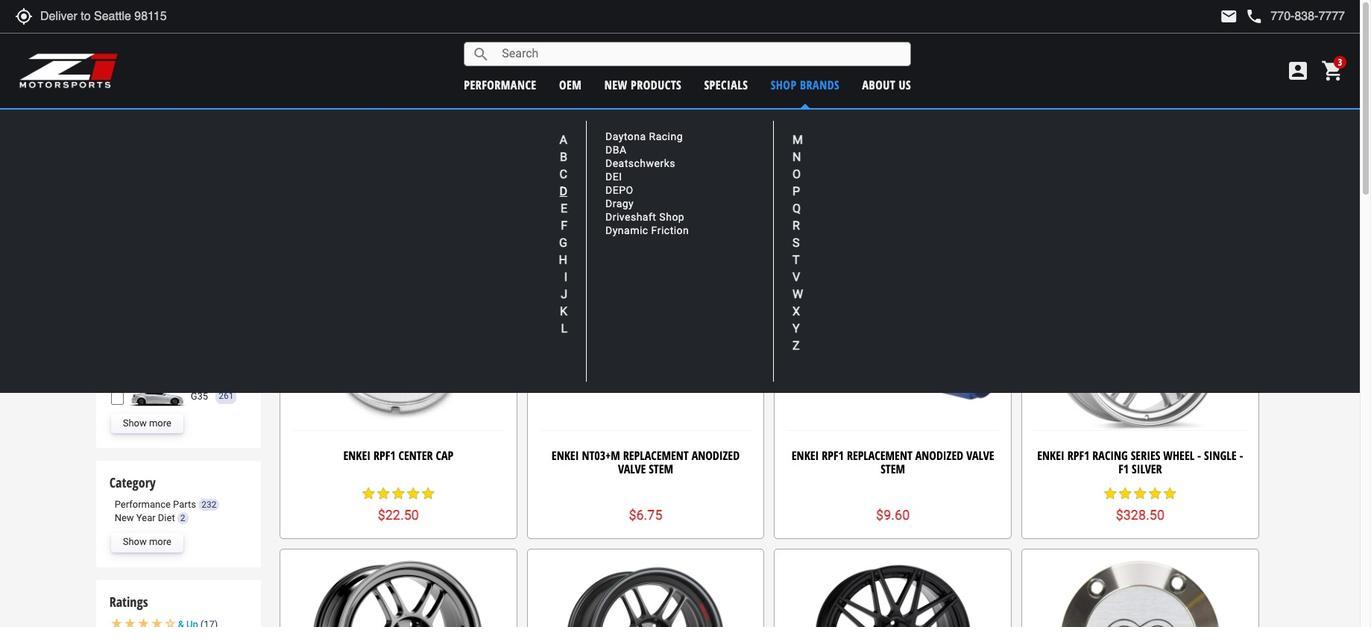 Task type: locate. For each thing, give the bounding box(es) containing it.
1 rpf1 from the left
[[374, 448, 396, 464]]

0 vertical spatial show more button
[[111, 414, 183, 433]]

mail link
[[1221, 7, 1239, 25]]

3 star from the left
[[391, 487, 406, 502]]

3 rpf1 from the left
[[1068, 448, 1090, 464]]

more down the diet
[[149, 537, 172, 548]]

dragy link
[[606, 198, 634, 210]]

more down infiniti g35 coupe sedan v35 v36 skyline 2003 2004 2005 2006 2007 2008 3.5l vq35de revup rev up vq35hr z1 motorsports image
[[149, 418, 172, 429]]

4 enkei from the left
[[1038, 448, 1065, 464]]

nissan juke 2011 2012 2013 2014 2015 2016 2017 vr38dett hr15de mr16ddt hr16de z1 motorsports image
[[127, 364, 187, 383]]

0 vertical spatial shop
[[771, 76, 797, 93]]

racing
[[649, 131, 683, 143], [1093, 448, 1129, 464]]

stem inside 'enkei nt03+m replacement anodized valve stem'
[[649, 461, 674, 477]]

g35
[[191, 391, 208, 402]]

2 more from the top
[[149, 537, 172, 548]]

racing inside daytona racing dba deatschwerks dei depo dragy driveshaft shop dynamic friction
[[649, 131, 683, 143]]

0 horizontal spatial racing
[[649, 131, 683, 143]]

depo link
[[606, 184, 634, 196]]

1 horizontal spatial rpf1
[[822, 448, 844, 464]]

z1 motorsports logo image
[[19, 52, 119, 90]]

enkei rpf1 replacement anodized valve stem
[[792, 448, 995, 477]]

2 show more from the top
[[123, 537, 172, 548]]

enkei rpf1 center cap
[[344, 448, 454, 464]]

replacement for nt03+m
[[623, 448, 689, 464]]

cap
[[436, 448, 454, 464]]

1 replacement from the left
[[623, 448, 689, 464]]

c
[[560, 167, 568, 181]]

2 stem from the left
[[881, 461, 906, 477]]

enkei inside 'enkei nt03+m replacement anodized valve stem'
[[552, 448, 579, 464]]

star
[[361, 487, 376, 502], [376, 487, 391, 502], [391, 487, 406, 502], [406, 487, 421, 502], [421, 487, 436, 502], [1104, 487, 1118, 502], [1118, 487, 1133, 502], [1133, 487, 1148, 502], [1148, 487, 1163, 502], [1163, 487, 1178, 502]]

m n o p q r s t v w x y z
[[793, 133, 804, 353]]

racing down "shopping:"
[[649, 131, 683, 143]]

1 anodized from the left
[[692, 448, 740, 464]]

new products link
[[605, 76, 682, 93]]

driveshaft shop link
[[606, 211, 685, 223]]

ratings
[[109, 593, 148, 611]]

replacement inside the enkei rpf1 replacement anodized valve stem
[[847, 448, 913, 464]]

g
[[560, 236, 568, 250]]

1 show more from the top
[[123, 418, 172, 429]]

r
[[793, 219, 800, 233]]

0 horizontal spatial anodized
[[692, 448, 740, 464]]

new products
[[605, 76, 682, 93]]

stem inside the enkei rpf1 replacement anodized valve stem
[[881, 461, 906, 477]]

2 rpf1 from the left
[[822, 448, 844, 464]]

valve for enkei rpf1 replacement anodized valve stem
[[967, 448, 995, 464]]

rpf1
[[374, 448, 396, 464], [822, 448, 844, 464], [1068, 448, 1090, 464]]

daytona racing link
[[606, 131, 683, 143]]

new
[[605, 76, 628, 93]]

replacement
[[623, 448, 689, 464], [847, 448, 913, 464]]

enkei inside the enkei rpf1 replacement anodized valve stem
[[792, 448, 819, 464]]

dba link
[[606, 144, 627, 156]]

single
[[1205, 448, 1237, 464]]

1 horizontal spatial valve
[[967, 448, 995, 464]]

model)
[[779, 116, 809, 131]]

specials link
[[705, 76, 748, 93]]

valve for enkei nt03+m replacement anodized valve stem
[[618, 461, 646, 477]]

0 horizontal spatial stem
[[649, 461, 674, 477]]

center
[[399, 448, 433, 464]]

mail
[[1221, 7, 1239, 25]]

$9.60
[[877, 507, 910, 523]]

0 vertical spatial racing
[[649, 131, 683, 143]]

enkei nt03+m replacement anodized valve stem
[[552, 448, 740, 477]]

enkei for enkei rpf1 racing series wheel - single - f1 silver
[[1038, 448, 1065, 464]]

replacement for rpf1
[[847, 448, 913, 464]]

0 horizontal spatial -
[[1198, 448, 1202, 464]]

a b c d e f g h i j k l
[[559, 133, 568, 336]]

valve inside the enkei rpf1 replacement anodized valve stem
[[967, 448, 995, 464]]

-
[[1198, 448, 1202, 464], [1240, 448, 1244, 464]]

b
[[560, 150, 568, 164]]

1 stem from the left
[[649, 461, 674, 477]]

performance
[[115, 499, 171, 510]]

0 horizontal spatial replacement
[[623, 448, 689, 464]]

depo
[[606, 184, 634, 196]]

new
[[115, 513, 134, 524]]

racing inside enkei rpf1 racing series wheel - single - f1 silver
[[1093, 448, 1129, 464]]

dynamic friction link
[[606, 225, 690, 237]]

category performance parts 232 new year diet 2
[[109, 474, 217, 524]]

show more down infiniti g35 coupe sedan v35 v36 skyline 2003 2004 2005 2006 2007 2008 3.5l vq35de revup rev up vq35hr z1 motorsports image
[[123, 418, 172, 429]]

d
[[560, 184, 568, 198]]

stem up $9.60 on the right bottom
[[881, 461, 906, 477]]

anodized inside the enkei rpf1 replacement anodized valve stem
[[916, 448, 964, 464]]

1 enkei from the left
[[344, 448, 371, 464]]

anodized inside 'enkei nt03+m replacement anodized valve stem'
[[692, 448, 740, 464]]

daytona racing dba deatschwerks dei depo dragy driveshaft shop dynamic friction
[[606, 131, 690, 237]]

o
[[793, 167, 801, 181]]

v
[[793, 270, 801, 284]]

driveshaft
[[606, 211, 657, 223]]

1 horizontal spatial racing
[[1093, 448, 1129, 464]]

stem
[[649, 461, 674, 477], [881, 461, 906, 477]]

more for 1st show more button from the top of the page
[[149, 418, 172, 429]]

1 horizontal spatial shop
[[771, 76, 797, 93]]

- right "single"
[[1240, 448, 1244, 464]]

2 anodized from the left
[[916, 448, 964, 464]]

enkei inside enkei rpf1 racing series wheel - single - f1 silver
[[1038, 448, 1065, 464]]

- right wheel
[[1198, 448, 1202, 464]]

rpf1 inside the enkei rpf1 replacement anodized valve stem
[[822, 448, 844, 464]]

category
[[109, 474, 156, 491]]

5 star from the left
[[421, 487, 436, 502]]

replacement up $9.60 on the right bottom
[[847, 448, 913, 464]]

valve
[[967, 448, 995, 464], [618, 461, 646, 477]]

3 enkei from the left
[[792, 448, 819, 464]]

show more button
[[111, 414, 183, 433], [111, 533, 183, 553]]

1 vertical spatial more
[[149, 537, 172, 548]]

0 vertical spatial more
[[149, 418, 172, 429]]

2 horizontal spatial rpf1
[[1068, 448, 1090, 464]]

2 replacement from the left
[[847, 448, 913, 464]]

show more button down year
[[111, 533, 183, 553]]

show down new
[[123, 537, 147, 548]]

replacement right nt03+m
[[623, 448, 689, 464]]

1 horizontal spatial replacement
[[847, 448, 913, 464]]

stem for rpf1
[[881, 461, 906, 477]]

1 vertical spatial show more
[[123, 537, 172, 548]]

1 horizontal spatial anodized
[[916, 448, 964, 464]]

replacement inside 'enkei nt03+m replacement anodized valve stem'
[[623, 448, 689, 464]]

shop left brands
[[771, 76, 797, 93]]

show down infiniti g35 coupe sedan v35 v36 skyline 2003 2004 2005 2006 2007 2008 3.5l vq35de revup rev up vq35hr z1 motorsports image
[[123, 418, 147, 429]]

k
[[560, 304, 568, 319]]

j
[[561, 287, 568, 301]]

0 horizontal spatial rpf1
[[374, 448, 396, 464]]

dba
[[606, 144, 627, 156]]

2 enkei from the left
[[552, 448, 579, 464]]

dynamic
[[606, 225, 649, 237]]

stem up $6.75
[[649, 461, 674, 477]]

year
[[136, 513, 156, 524]]

1 horizontal spatial -
[[1240, 448, 1244, 464]]

enkei for enkei nt03+m replacement anodized valve stem
[[552, 448, 579, 464]]

1 more from the top
[[149, 418, 172, 429]]

show more button down infiniti g35 coupe sedan v35 v36 skyline 2003 2004 2005 2006 2007 2008 3.5l vq35de revup rev up vq35hr z1 motorsports image
[[111, 414, 183, 433]]

enkei rpf1 racing series wheel - single - f1 silver
[[1038, 448, 1244, 477]]

show more down year
[[123, 537, 172, 548]]

2 star from the left
[[376, 487, 391, 502]]

1 vertical spatial racing
[[1093, 448, 1129, 464]]

shopping:
[[656, 116, 711, 131]]

0 horizontal spatial shop
[[660, 211, 685, 223]]

racing left series
[[1093, 448, 1129, 464]]

2
[[180, 513, 185, 524]]

performance link
[[464, 76, 537, 93]]

261
[[219, 391, 234, 402]]

a
[[560, 133, 568, 147]]

performance
[[464, 76, 537, 93]]

shop up friction
[[660, 211, 685, 223]]

show more for 1st show more button from the bottom of the page
[[123, 537, 172, 548]]

enkei
[[344, 448, 371, 464], [552, 448, 579, 464], [792, 448, 819, 464], [1038, 448, 1065, 464]]

search
[[472, 45, 490, 63]]

1 vertical spatial shop
[[660, 211, 685, 223]]

1 show from the top
[[123, 418, 147, 429]]

valve inside 'enkei nt03+m replacement anodized valve stem'
[[618, 461, 646, 477]]

None checkbox
[[111, 392, 124, 405]]

0 vertical spatial show more
[[123, 418, 172, 429]]

t
[[793, 253, 800, 267]]

enkei for enkei rpf1 replacement anodized valve stem
[[792, 448, 819, 464]]

1 vertical spatial show
[[123, 537, 147, 548]]

1 vertical spatial show more button
[[111, 533, 183, 553]]

anodized for enkei nt03+m replacement anodized valve stem
[[692, 448, 740, 464]]

show
[[123, 418, 147, 429], [123, 537, 147, 548]]

stem for nt03+m
[[649, 461, 674, 477]]

0 vertical spatial show
[[123, 418, 147, 429]]

1 horizontal spatial stem
[[881, 461, 906, 477]]

0 horizontal spatial valve
[[618, 461, 646, 477]]

9 star from the left
[[1148, 487, 1163, 502]]

2 show from the top
[[123, 537, 147, 548]]

mail phone
[[1221, 7, 1264, 25]]

rpf1 inside enkei rpf1 racing series wheel - single - f1 silver
[[1068, 448, 1090, 464]]

f
[[561, 219, 568, 233]]



Task type: vqa. For each thing, say whether or not it's contained in the screenshot.
Gloss Gunmetallic link at left
no



Task type: describe. For each thing, give the bounding box(es) containing it.
about
[[863, 76, 896, 93]]

z
[[793, 339, 800, 353]]

$328.50
[[1116, 507, 1165, 523]]

dei link
[[606, 171, 622, 183]]

m
[[793, 133, 803, 147]]

p
[[793, 184, 800, 198]]

rpf1 for replacement
[[822, 448, 844, 464]]

rpf1 for racing
[[1068, 448, 1090, 464]]

$6.75
[[629, 507, 663, 523]]

x
[[793, 304, 800, 319]]

show more for 1st show more button from the top of the page
[[123, 418, 172, 429]]

daytona
[[606, 131, 646, 143]]

phone link
[[1246, 7, 1346, 25]]

about us
[[863, 76, 912, 93]]

h
[[559, 253, 568, 267]]

oem link
[[559, 76, 582, 93]]

shop brands
[[771, 76, 840, 93]]

e
[[561, 201, 568, 216]]

anodized for enkei rpf1 replacement anodized valve stem
[[916, 448, 964, 464]]

(change
[[742, 116, 776, 131]]

l
[[561, 322, 568, 336]]

shop brands link
[[771, 76, 840, 93]]

oem
[[559, 76, 582, 93]]

1 show more button from the top
[[111, 414, 183, 433]]

2 show more button from the top
[[111, 533, 183, 553]]

8 star from the left
[[1133, 487, 1148, 502]]

friction
[[652, 225, 690, 237]]

deatschwerks
[[606, 158, 676, 170]]

show for 1st show more button from the bottom of the page
[[123, 537, 147, 548]]

specials
[[705, 76, 748, 93]]

q
[[793, 201, 801, 216]]

rpf1 for center
[[374, 448, 396, 464]]

232
[[202, 500, 217, 510]]

wheel
[[1164, 448, 1195, 464]]

currently
[[602, 116, 653, 131]]

star star star star star $22.50
[[361, 487, 436, 523]]

enkei for enkei rpf1 center cap
[[344, 448, 371, 464]]

nt03+m
[[582, 448, 621, 464]]

star star star star star $328.50
[[1104, 487, 1178, 523]]

1 - from the left
[[1198, 448, 1202, 464]]

w
[[793, 287, 804, 301]]

silver
[[1132, 461, 1163, 477]]

6 star from the left
[[1104, 487, 1118, 502]]

4 star from the left
[[406, 487, 421, 502]]

dragy
[[606, 198, 634, 210]]

shop inside daytona racing dba deatschwerks dei depo dragy driveshaft shop dynamic friction
[[660, 211, 685, 223]]

phone
[[1246, 7, 1264, 25]]

series
[[1131, 448, 1161, 464]]

my_location
[[15, 7, 33, 25]]

parts
[[173, 499, 196, 510]]

r35
[[714, 116, 736, 131]]

show for 1st show more button from the top of the page
[[123, 418, 147, 429]]

1 star from the left
[[361, 487, 376, 502]]

about us link
[[863, 76, 912, 93]]

deatschwerks link
[[606, 158, 676, 170]]

(change model) link
[[742, 116, 809, 131]]

shopping_cart
[[1322, 59, 1346, 83]]

us
[[899, 76, 912, 93]]

infiniti g35 coupe sedan v35 v36 skyline 2003 2004 2005 2006 2007 2008 3.5l vq35de revup rev up vq35hr z1 motorsports image
[[127, 387, 187, 407]]

i
[[564, 270, 568, 284]]

10 star from the left
[[1163, 487, 1178, 502]]

7 star from the left
[[1118, 487, 1133, 502]]

n
[[793, 150, 801, 164]]

2 - from the left
[[1240, 448, 1244, 464]]

$22.50
[[378, 507, 419, 523]]

dei
[[606, 171, 622, 183]]

s
[[793, 236, 800, 250]]

f1
[[1119, 461, 1130, 477]]

account_box
[[1287, 59, 1311, 83]]

diet
[[158, 513, 175, 524]]

more for 1st show more button from the bottom of the page
[[149, 537, 172, 548]]

y
[[793, 322, 800, 336]]

shopping_cart link
[[1318, 59, 1346, 83]]

brands
[[800, 76, 840, 93]]

Search search field
[[490, 43, 911, 66]]



